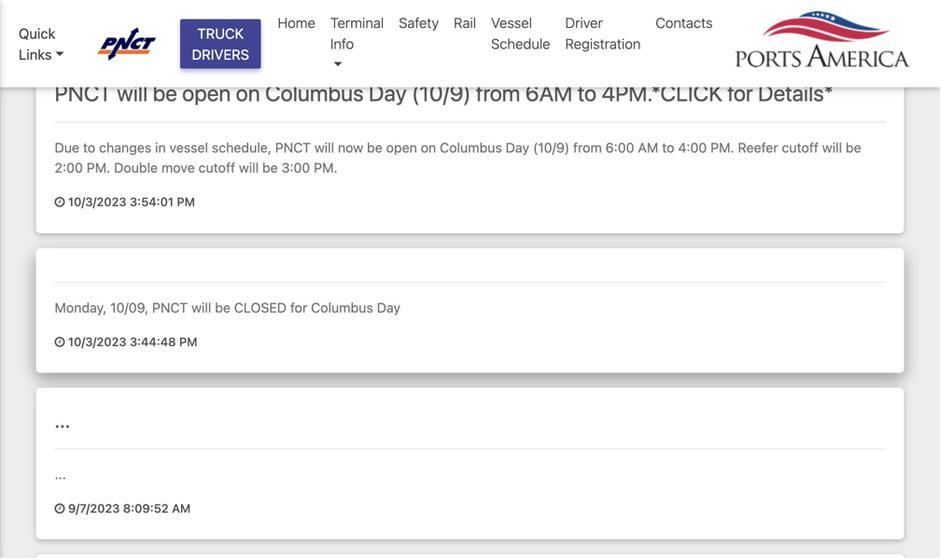 Task type: vqa. For each thing, say whether or not it's contained in the screenshot.
THE RAIL
yes



Task type: describe. For each thing, give the bounding box(es) containing it.
open inside due to changes in vessel schedule, pnct will now be open on columbus day (10/9) from 6:00 am to 4:00 pm.  reefer cutoff will be 2:00 pm.  double move cutoff will be 3:00 pm.
[[386, 139, 417, 155]]

now
[[338, 139, 363, 155]]

2 ... from the top
[[55, 466, 66, 482]]

0 vertical spatial from
[[476, 80, 520, 106]]

will left closed
[[191, 299, 211, 315]]

3:54:01
[[130, 195, 174, 209]]

0 horizontal spatial to
[[83, 139, 95, 155]]

columbus inside due to changes in vessel schedule, pnct will now be open on columbus day (10/9) from 6:00 am to 4:00 pm.  reefer cutoff will be 2:00 pm.  double move cutoff will be 3:00 pm.
[[440, 139, 502, 155]]

4pm.*click
[[602, 80, 723, 106]]

10/3/2023 3:44:48 pm
[[65, 335, 197, 349]]

rail link
[[446, 5, 484, 41]]

will left now
[[314, 139, 334, 155]]

details*
[[758, 80, 834, 106]]

1 ... from the top
[[55, 407, 70, 433]]

double
[[114, 160, 158, 176]]

pnct will be open on columbus day (10/9) from 6am to 4pm.*click for details*
[[55, 80, 834, 106]]

clock o image for 10/3/2023 3:44:48 pm
[[55, 336, 65, 348]]

0 horizontal spatial home link
[[51, 15, 91, 33]]

0 vertical spatial columbus
[[265, 80, 364, 106]]

1 vertical spatial am
[[172, 501, 191, 515]]

pm for 10/3/2023 3:54:01 pm
[[177, 195, 195, 209]]

contacts
[[656, 14, 713, 31]]

quick
[[19, 25, 55, 41]]

pm for 10/3/2023 3:44:48 pm
[[179, 335, 197, 349]]

vessel schedule link
[[484, 5, 558, 62]]

am inside due to changes in vessel schedule, pnct will now be open on columbus day (10/9) from 6:00 am to 4:00 pm.  reefer cutoff will be 2:00 pm.  double move cutoff will be 3:00 pm.
[[638, 139, 659, 155]]

closed
[[234, 299, 287, 315]]

0 vertical spatial open
[[182, 80, 231, 106]]

changes
[[99, 139, 151, 155]]

from inside due to changes in vessel schedule, pnct will now be open on columbus day (10/9) from 6:00 am to 4:00 pm.  reefer cutoff will be 2:00 pm.  double move cutoff will be 3:00 pm.
[[573, 139, 602, 155]]

9/7/2023
[[68, 501, 120, 515]]

monday,
[[55, 299, 107, 315]]

safety link
[[391, 5, 446, 41]]

3:00
[[282, 160, 310, 176]]

2 vertical spatial columbus
[[311, 299, 373, 315]]

4:00
[[678, 139, 707, 155]]

vessel schedule
[[491, 14, 550, 52]]

important messages
[[110, 15, 249, 33]]

rail
[[454, 14, 476, 31]]

links
[[19, 46, 52, 62]]

6am
[[525, 80, 573, 106]]

vessel
[[169, 139, 208, 155]]

in
[[155, 139, 166, 155]]

0 horizontal spatial cutoff
[[198, 160, 235, 176]]

1 horizontal spatial to
[[578, 80, 597, 106]]

day inside due to changes in vessel schedule, pnct will now be open on columbus day (10/9) from 6:00 am to 4:00 pm.  reefer cutoff will be 2:00 pm.  double move cutoff will be 3:00 pm.
[[506, 139, 529, 155]]

2 vertical spatial day
[[377, 299, 401, 315]]

vessel
[[491, 14, 532, 31]]

0 horizontal spatial (10/9)
[[412, 80, 471, 106]]



Task type: locate. For each thing, give the bounding box(es) containing it.
9/7/2023 8:09:52 am
[[65, 501, 191, 515]]

driver registration link
[[558, 5, 648, 62]]

to right due on the top of the page
[[83, 139, 95, 155]]

clock o image
[[55, 503, 65, 515]]

1 horizontal spatial home
[[278, 14, 315, 31]]

1 horizontal spatial for
[[728, 80, 753, 106]]

columbus up now
[[265, 80, 364, 106]]

registration
[[565, 35, 641, 52]]

0 horizontal spatial am
[[172, 501, 191, 515]]

open
[[182, 80, 231, 106], [386, 139, 417, 155]]

home
[[278, 14, 315, 31], [51, 15, 91, 33]]

1 horizontal spatial pm.
[[314, 160, 338, 176]]

home link right messages
[[270, 5, 323, 41]]

open right now
[[386, 139, 417, 155]]

reefer
[[738, 139, 778, 155]]

pm right '3:54:01'
[[177, 195, 195, 209]]

pnct up the 3:00
[[275, 139, 311, 155]]

1 vertical spatial on
[[421, 139, 436, 155]]

1 horizontal spatial cutoff
[[782, 139, 819, 155]]

2 horizontal spatial pnct
[[275, 139, 311, 155]]

pnct up 3:44:48
[[152, 299, 188, 315]]

am
[[638, 139, 659, 155], [172, 501, 191, 515]]

1 vertical spatial from
[[573, 139, 602, 155]]

on
[[236, 80, 260, 106], [421, 139, 436, 155]]

schedule
[[491, 35, 550, 52]]

home link up links
[[51, 15, 91, 33]]

will down schedule,
[[239, 160, 259, 176]]

will up changes
[[117, 80, 148, 106]]

cutoff
[[782, 139, 819, 155], [198, 160, 235, 176]]

home up links
[[51, 15, 91, 33]]

2 10/3/2023 from the top
[[68, 335, 127, 349]]

1 vertical spatial clock o image
[[55, 336, 65, 348]]

1 10/3/2023 from the top
[[68, 195, 127, 209]]

open up vessel
[[182, 80, 231, 106]]

10/3/2023 down monday,
[[68, 335, 127, 349]]

clock o image down monday,
[[55, 336, 65, 348]]

1 horizontal spatial home link
[[270, 5, 323, 41]]

0 vertical spatial 10/3/2023
[[68, 195, 127, 209]]

am right 8:09:52
[[172, 501, 191, 515]]

schedule,
[[212, 139, 272, 155]]

0 horizontal spatial open
[[182, 80, 231, 106]]

pm.
[[711, 139, 734, 155], [87, 160, 110, 176], [314, 160, 338, 176]]

2 vertical spatial pnct
[[152, 299, 188, 315]]

safety
[[399, 14, 439, 31]]

on down pnct will be open on columbus day (10/9) from 6am to 4pm.*click for details* in the top of the page
[[421, 139, 436, 155]]

home right messages
[[278, 14, 315, 31]]

quick links
[[19, 25, 55, 62]]

to
[[578, 80, 597, 106], [83, 139, 95, 155], [662, 139, 675, 155]]

pnct inside due to changes in vessel schedule, pnct will now be open on columbus day (10/9) from 6:00 am to 4:00 pm.  reefer cutoff will be 2:00 pm.  double move cutoff will be 3:00 pm.
[[275, 139, 311, 155]]

6:00
[[606, 139, 634, 155]]

pnct
[[55, 80, 112, 106], [275, 139, 311, 155], [152, 299, 188, 315]]

0 vertical spatial day
[[369, 80, 407, 106]]

will down details*
[[822, 139, 842, 155]]

3:44:48
[[130, 335, 176, 349]]

0 vertical spatial am
[[638, 139, 659, 155]]

(10/9) down 6am
[[533, 139, 570, 155]]

from
[[476, 80, 520, 106], [573, 139, 602, 155]]

due
[[55, 139, 79, 155]]

on inside due to changes in vessel schedule, pnct will now be open on columbus day (10/9) from 6:00 am to 4:00 pm.  reefer cutoff will be 2:00 pm.  double move cutoff will be 3:00 pm.
[[421, 139, 436, 155]]

1 vertical spatial cutoff
[[198, 160, 235, 176]]

10/3/2023
[[68, 195, 127, 209], [68, 335, 127, 349]]

for
[[728, 80, 753, 106], [290, 299, 307, 315]]

0 vertical spatial clock o image
[[55, 197, 65, 209]]

for right closed
[[290, 299, 307, 315]]

10/09,
[[110, 299, 149, 315]]

to right 6am
[[578, 80, 597, 106]]

1 vertical spatial (10/9)
[[533, 139, 570, 155]]

8:09:52
[[123, 501, 169, 515]]

1 clock o image from the top
[[55, 197, 65, 209]]

move
[[161, 160, 195, 176]]

quick links link
[[19, 23, 80, 65]]

0 vertical spatial pm
[[177, 195, 195, 209]]

to left 4:00
[[662, 139, 675, 155]]

columbus right closed
[[311, 299, 373, 315]]

2:00
[[55, 160, 83, 176]]

1 horizontal spatial open
[[386, 139, 417, 155]]

1 horizontal spatial (10/9)
[[533, 139, 570, 155]]

columbus
[[265, 80, 364, 106], [440, 139, 502, 155], [311, 299, 373, 315]]

0 horizontal spatial for
[[290, 299, 307, 315]]

day
[[369, 80, 407, 106], [506, 139, 529, 155], [377, 299, 401, 315]]

pnct up due on the top of the page
[[55, 80, 112, 106]]

0 horizontal spatial pnct
[[55, 80, 112, 106]]

1 horizontal spatial on
[[421, 139, 436, 155]]

0 vertical spatial for
[[728, 80, 753, 106]]

0 vertical spatial pnct
[[55, 80, 112, 106]]

1 horizontal spatial from
[[573, 139, 602, 155]]

10/3/2023 3:54:01 pm
[[65, 195, 195, 209]]

pm. right 2:00
[[87, 160, 110, 176]]

10/3/2023 for 3:54:01
[[68, 195, 127, 209]]

1 vertical spatial pm
[[179, 335, 197, 349]]

cutoff right reefer
[[782, 139, 819, 155]]

1 vertical spatial pnct
[[275, 139, 311, 155]]

(10/9) inside due to changes in vessel schedule, pnct will now be open on columbus day (10/9) from 6:00 am to 4:00 pm.  reefer cutoff will be 2:00 pm.  double move cutoff will be 3:00 pm.
[[533, 139, 570, 155]]

driver
[[565, 14, 603, 31]]

columbus down pnct will be open on columbus day (10/9) from 6am to 4pm.*click for details* in the top of the page
[[440, 139, 502, 155]]

0 vertical spatial ...
[[55, 407, 70, 433]]

(10/9) up due to changes in vessel schedule, pnct will now be open on columbus day (10/9) from 6:00 am to 4:00 pm.  reefer cutoff will be 2:00 pm.  double move cutoff will be 3:00 pm.
[[412, 80, 471, 106]]

2 clock o image from the top
[[55, 336, 65, 348]]

pm right 3:44:48
[[179, 335, 197, 349]]

for left details*
[[728, 80, 753, 106]]

contacts link
[[648, 5, 720, 41]]

1 vertical spatial open
[[386, 139, 417, 155]]

pm
[[177, 195, 195, 209], [179, 335, 197, 349]]

on up schedule,
[[236, 80, 260, 106]]

0 vertical spatial (10/9)
[[412, 80, 471, 106]]

monday, 10/09, pnct will be closed for columbus day
[[55, 299, 401, 315]]

due to changes in vessel schedule, pnct will now be open on columbus day (10/9) from 6:00 am to 4:00 pm.  reefer cutoff will be 2:00 pm.  double move cutoff will be 3:00 pm.
[[55, 139, 861, 176]]

driver registration
[[565, 14, 641, 52]]

important
[[110, 15, 176, 33]]

home link
[[270, 5, 323, 41], [51, 15, 91, 33]]

0 horizontal spatial home
[[51, 15, 91, 33]]

messages
[[180, 15, 249, 33]]

clock o image for 10/3/2023 3:54:01 pm
[[55, 197, 65, 209]]

pm. right 4:00
[[711, 139, 734, 155]]

clock o image
[[55, 197, 65, 209], [55, 336, 65, 348]]

from left 6:00
[[573, 139, 602, 155]]

be
[[153, 80, 177, 106], [367, 139, 383, 155], [846, 139, 861, 155], [262, 160, 278, 176], [215, 299, 231, 315]]

clock o image down 2:00
[[55, 197, 65, 209]]

2 horizontal spatial pm.
[[711, 139, 734, 155]]

1 vertical spatial columbus
[[440, 139, 502, 155]]

0 vertical spatial on
[[236, 80, 260, 106]]

will
[[117, 80, 148, 106], [314, 139, 334, 155], [822, 139, 842, 155], [239, 160, 259, 176], [191, 299, 211, 315]]

10/3/2023 for 3:44:48
[[68, 335, 127, 349]]

am right 6:00
[[638, 139, 659, 155]]

1 vertical spatial for
[[290, 299, 307, 315]]

...
[[55, 407, 70, 433], [55, 466, 66, 482]]

1 vertical spatial ...
[[55, 466, 66, 482]]

from left 6am
[[476, 80, 520, 106]]

0 horizontal spatial pm.
[[87, 160, 110, 176]]

cutoff down schedule,
[[198, 160, 235, 176]]

0 horizontal spatial from
[[476, 80, 520, 106]]

pm. right the 3:00
[[314, 160, 338, 176]]

1 vertical spatial 10/3/2023
[[68, 335, 127, 349]]

1 horizontal spatial am
[[638, 139, 659, 155]]

1 horizontal spatial pnct
[[152, 299, 188, 315]]

2 horizontal spatial to
[[662, 139, 675, 155]]

1 vertical spatial day
[[506, 139, 529, 155]]

0 horizontal spatial on
[[236, 80, 260, 106]]

(10/9)
[[412, 80, 471, 106], [533, 139, 570, 155]]

0 vertical spatial cutoff
[[782, 139, 819, 155]]

10/3/2023 down 2:00
[[68, 195, 127, 209]]



